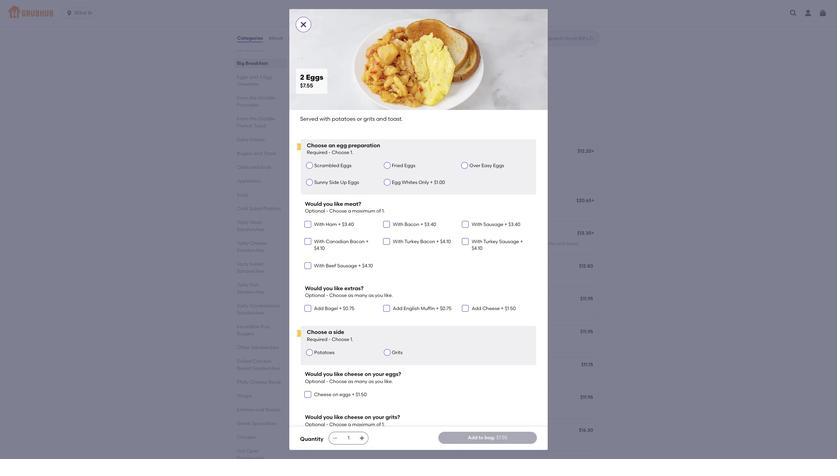 Task type: describe. For each thing, give the bounding box(es) containing it.
required inside choose an egg preparation required - choose 1.
[[307, 150, 327, 155]]

$14.45
[[427, 76, 441, 81]]

you down plain omelette button
[[375, 293, 383, 298]]

specialties
[[252, 421, 277, 427]]

whites
[[402, 180, 417, 185]]

served inside 2 eggs, 2 pancakes, 2 slices of bacon and 2 sausages. served with potatoes and toast.
[[343, 92, 359, 98]]

easy
[[482, 163, 492, 169]]

incredible
[[237, 324, 260, 330]]

with ham + $3.40
[[314, 222, 354, 227]]

meat?
[[344, 201, 361, 207]]

scrambled
[[314, 163, 339, 169]]

with turkey bacon + $4.10
[[393, 239, 451, 245]]

like for would you like cheese on your eggs?
[[334, 371, 343, 378]]

like. inside would you like cheese on your eggs? optional - choose as many as you like.
[[384, 379, 393, 385]]

sausages.
[[319, 92, 342, 98]]

with canadian bacon + $4.10
[[314, 239, 369, 251]]

on for would you like cheese on your grits?
[[365, 414, 371, 421]]

sausage for with beef sausage + $4.10
[[337, 263, 357, 269]]

tasty cheese sandwiches
[[237, 241, 267, 253]]

cheddar cheese omelette
[[306, 395, 367, 401]]

sandwiches for salad
[[237, 268, 264, 274]]

eggs
[[339, 392, 351, 398]]

grits?
[[386, 414, 400, 421]]

soup
[[237, 192, 249, 198]]

slices
[[355, 85, 367, 91]]

bacon inside with canadian bacon + $4.10
[[350, 239, 365, 245]]

tasty fish sandwiches
[[237, 282, 264, 295]]

eggs and 3 egg omelette
[[237, 74, 272, 87]]

a inside would you like cheese on your grits? optional - choose a maximum of 1.
[[348, 422, 351, 428]]

bagels
[[237, 151, 252, 156]]

served down american
[[306, 372, 321, 378]]

served down ham omelette
[[306, 306, 321, 312]]

cheddar cheese omelette button
[[301, 391, 447, 418]]

2 vertical spatial egg
[[392, 180, 401, 185]]

your for grits?
[[373, 414, 384, 421]]

eggs up up
[[340, 163, 352, 169]]

optional inside would you like extras? optional - choose as many as you like.
[[305, 293, 325, 298]]

philly
[[237, 380, 249, 385]]

of inside would you like cheese on your grits? optional - choose a maximum of 1.
[[376, 422, 381, 428]]

pancakes,
[[327, 85, 350, 91]]

search icon image
[[536, 34, 544, 42]]

platters
[[263, 206, 281, 212]]

served up bacon omelette
[[456, 274, 472, 279]]

of inside 2 eggs, 2 pancakes, 2 slices of bacon and 2 sausages. served with potatoes and toast.
[[369, 85, 373, 91]]

- inside would you like cheese on your grits? optional - choose a maximum of 1.
[[326, 422, 328, 428]]

with bacon + $3.40
[[393, 222, 436, 227]]

choose up the potatoes
[[307, 329, 327, 336]]

1 vertical spatial on
[[333, 392, 338, 398]]

toast. inside 2 eggs, 2 pancakes, 2 slices of bacon and 2 sausages. served with potatoes and toast.
[[337, 99, 350, 104]]

roasts
[[265, 407, 280, 413]]

as down extras?
[[348, 293, 353, 298]]

with for with canadian bacon
[[314, 239, 325, 245]]

1. inside would you like cheese on your grits? optional - choose a maximum of 1.
[[382, 422, 385, 428]]

tasty combination sandwiches
[[237, 303, 280, 316]]

$11.95 for western omelette
[[580, 329, 593, 335]]

big breakfast up 3
[[237, 61, 268, 66]]

123rd st button
[[62, 8, 99, 19]]

eggs right up
[[348, 180, 359, 185]]

choose up 2 eggs at left
[[307, 142, 327, 149]]

many inside would you like cheese on your eggs? optional - choose as many as you like.
[[354, 379, 367, 385]]

served down corned beef and eggs
[[339, 241, 355, 246]]

with inside 2 eggs, 2 pancakes, 2 slices of bacon and 2 sausages. served with potatoes and toast.
[[360, 92, 370, 98]]

st
[[87, 10, 92, 16]]

tasty for tasty combination sandwiches
[[237, 303, 249, 309]]

eggs right fried
[[404, 163, 415, 169]]

and inside eggs and 3 egg omelette
[[249, 74, 258, 80]]

add for add bagel
[[314, 306, 324, 312]]

up
[[340, 180, 347, 185]]

cheese for add
[[482, 306, 500, 312]]

maximum inside would you like meat? optional - choose a maximum of 1.
[[352, 208, 375, 214]]

served up pastrami
[[456, 208, 472, 214]]

greek
[[237, 421, 251, 427]]

$3.40 for with bacon + $3.40
[[424, 222, 436, 227]]

scrambled eggs
[[314, 163, 352, 169]]

svg image for add english muffin
[[385, 307, 389, 311]]

like for would you like meat?
[[334, 201, 343, 207]]

ends
[[261, 165, 272, 170]]

$4.10 for with turkey sausage + $4.10
[[472, 246, 483, 251]]

$12.20
[[578, 148, 591, 154]]

reviews
[[289, 35, 307, 41]]

served down 'lox'
[[456, 438, 472, 443]]

canadian
[[326, 239, 349, 245]]

choose inside would you like meat? optional - choose a maximum of 1.
[[329, 208, 347, 214]]

breakfast up 3
[[246, 61, 268, 66]]

- inside would you like extras? optional - choose as many as you like.
[[326, 293, 328, 298]]

fried
[[392, 163, 403, 169]]

served down virginia
[[306, 208, 321, 214]]

cheese for grits?
[[344, 414, 363, 421]]

over
[[469, 163, 480, 169]]

3
[[259, 74, 262, 80]]

breakfast up 2 eggs $7.55
[[314, 55, 348, 64]]

other sandwiches
[[237, 345, 279, 351]]

about
[[269, 35, 283, 41]]

eggs right meat? on the top
[[361, 198, 373, 204]]

bacon
[[374, 85, 389, 91]]

of inside would you like meat? optional - choose a maximum of 1.
[[376, 208, 381, 214]]

a inside would you like meat? optional - choose a maximum of 1.
[[348, 208, 351, 214]]

beef for with
[[326, 263, 336, 269]]

1. inside would you like meat? optional - choose a maximum of 1.
[[382, 208, 385, 214]]

bagels and toast
[[237, 151, 276, 156]]

+ inside with canadian bacon + $4.10
[[366, 239, 369, 245]]

bagel
[[325, 306, 338, 312]]

swiss
[[456, 363, 469, 368]]

add cheese + $1.50
[[472, 306, 516, 312]]

svg image for with turkey sausage
[[463, 240, 467, 244]]

$10.90
[[428, 362, 442, 368]]

you for would you like cheese on your grits?
[[323, 414, 333, 421]]

with for with bacon
[[393, 222, 403, 227]]

your for eggs?
[[373, 371, 384, 378]]

grilled
[[237, 359, 252, 364]]

$10.20
[[428, 428, 442, 433]]

optional inside would you like meat? optional - choose a maximum of 1.
[[305, 208, 325, 214]]

as up cheddar cheese omelette button
[[369, 379, 374, 385]]

Input item quantity number field
[[341, 432, 356, 444]]

tasty for tasty meat sandwiches
[[237, 220, 249, 225]]

meat
[[250, 220, 262, 225]]

side
[[329, 180, 339, 185]]

cheese left eggs
[[314, 392, 331, 398]]

egg inside eggs and 3 egg omelette
[[263, 74, 272, 80]]

optional inside would you like cheese on your eggs? optional - choose as many as you like.
[[305, 379, 325, 385]]

big up 2 eggs $7.55
[[300, 55, 312, 64]]

virginia
[[306, 198, 323, 204]]

philly cheese steak
[[237, 380, 281, 385]]

$3.40 for with sausage + $3.40
[[508, 222, 520, 227]]

greek specialties
[[237, 421, 277, 427]]

choose an egg preparation required - choose 1.
[[307, 142, 380, 155]]

$1.00
[[434, 180, 445, 185]]

sandwiches for fish
[[237, 289, 264, 295]]

breakfast up eggs, on the top left
[[314, 76, 337, 81]]

fried eggs
[[392, 163, 415, 169]]

would for would you like meat?
[[305, 201, 322, 207]]

+ inside with turkey sausage + $4.10
[[520, 239, 523, 245]]

toast inside from the griddle french toast
[[254, 123, 266, 129]]

would you like cheese on your grits? optional - choose a maximum of 1.
[[305, 414, 400, 428]]

as down plain omelette button
[[369, 293, 374, 298]]

served down swiss
[[456, 372, 472, 378]]

2 $0.75 from the left
[[440, 306, 452, 312]]

chicken inside grilled chicken breast sandwiches
[[253, 359, 272, 364]]

add bagel + $0.75
[[314, 306, 355, 312]]

2 vertical spatial ham
[[306, 297, 317, 303]]

maximum inside would you like cheese on your grits? optional - choose a maximum of 1.
[[352, 422, 375, 428]]

sandwiches for combination
[[237, 310, 264, 316]]

svg image for with sausage
[[463, 222, 467, 226]]

potatoes inside 2 eggs, 2 pancakes, 2 slices of bacon and 2 sausages. served with potatoes and toast.
[[306, 99, 326, 104]]

big breakfast up eggs, on the top left
[[306, 76, 337, 81]]

over easy eggs
[[469, 163, 504, 169]]

served down western
[[306, 339, 321, 345]]

optional inside would you like cheese on your grits? optional - choose a maximum of 1.
[[305, 422, 325, 428]]

would for would you like cheese on your eggs?
[[305, 371, 322, 378]]

fish
[[250, 282, 259, 288]]

8
[[261, 324, 264, 330]]

tasty for tasty salad sandwiches
[[237, 261, 249, 267]]

preparation
[[348, 142, 380, 149]]

burgers
[[237, 331, 254, 337]]

from for from the griddle pancakes
[[237, 95, 249, 101]]

$11.95 for ham omelette
[[580, 296, 593, 302]]

served up swiss
[[456, 339, 472, 345]]

wraps
[[237, 393, 252, 399]]

eggs?
[[386, 371, 401, 378]]

turkey for bacon
[[405, 239, 419, 245]]

with beef sausage + $4.10
[[314, 263, 373, 269]]

sunny side up eggs
[[314, 180, 359, 185]]

dairy
[[237, 137, 249, 143]]

1 vertical spatial chicken
[[237, 435, 256, 440]]

1 vertical spatial toast
[[263, 151, 276, 156]]

1 horizontal spatial $7.55
[[496, 435, 507, 441]]

side
[[333, 329, 344, 336]]

like for would you like extras?
[[334, 285, 343, 292]]

3 $11.95 from the top
[[580, 395, 593, 400]]

served down 2 eggs at left
[[306, 158, 321, 164]]

123rd
[[74, 10, 86, 16]]

eggs right easy
[[493, 163, 504, 169]]

incredible 8 oz. burgers
[[237, 324, 271, 337]]

add to bag: $7.55
[[468, 435, 507, 441]]

eggs left sandwich
[[309, 26, 321, 31]]

cheese on eggs + $1.50
[[314, 392, 367, 398]]

choose down egg
[[332, 150, 349, 155]]

big up eggs, on the top left
[[306, 76, 313, 81]]

western
[[306, 330, 325, 335]]

cheese for philly
[[250, 380, 267, 385]]

1. inside choose a side required - choose 1.
[[350, 337, 353, 342]]

eggs up with canadian bacon + $4.10
[[346, 231, 357, 237]]

pancake for pastrami
[[456, 241, 476, 246]]

served down bacon omelette
[[456, 306, 472, 312]]

from for from the griddle french toast
[[237, 116, 249, 122]]

salad for cold
[[249, 206, 262, 212]]

ham for with
[[326, 222, 337, 227]]

$14.45 +
[[427, 76, 444, 81]]

grits
[[392, 350, 403, 356]]



Task type: vqa. For each thing, say whether or not it's contained in the screenshot.


Task type: locate. For each thing, give the bounding box(es) containing it.
$4.95
[[430, 25, 442, 31]]

0 horizontal spatial onion
[[306, 428, 319, 434]]

with down corned
[[314, 239, 325, 245]]

corned beef and eggs
[[306, 231, 357, 237]]

served up 'lox'
[[456, 405, 472, 411]]

2 your from the top
[[373, 414, 384, 421]]

1 vertical spatial $1.50
[[356, 392, 367, 398]]

0 vertical spatial your
[[373, 371, 384, 378]]

0 vertical spatial from
[[237, 95, 249, 101]]

served with potatoes or grits and toast.
[[300, 116, 403, 122], [306, 158, 381, 171], [456, 158, 546, 164], [306, 208, 395, 214], [456, 208, 546, 214], [456, 274, 546, 279], [306, 306, 395, 312], [456, 306, 546, 312], [306, 339, 395, 345], [456, 339, 546, 345], [306, 372, 395, 378], [456, 372, 546, 378], [456, 405, 546, 411], [306, 438, 395, 443], [456, 438, 546, 443]]

turkey down pastrami and eggs
[[483, 239, 498, 245]]

sandwiches for egg
[[237, 47, 264, 52]]

1 vertical spatial sausage
[[499, 239, 519, 245]]

4 tasty from the top
[[237, 261, 249, 267]]

4 like from the top
[[334, 414, 343, 421]]

1 turkey from the left
[[405, 239, 419, 245]]

eggs up eggs, on the top left
[[306, 73, 323, 82]]

like left extras?
[[334, 285, 343, 292]]

0 vertical spatial griddle
[[258, 95, 275, 101]]

omelette
[[237, 81, 259, 87], [318, 264, 340, 270], [318, 297, 339, 303], [472, 297, 494, 303], [326, 330, 347, 335], [348, 363, 370, 368], [488, 363, 510, 368], [346, 395, 367, 401], [320, 428, 342, 434], [491, 428, 512, 434]]

like
[[334, 201, 343, 207], [334, 285, 343, 292], [334, 371, 343, 378], [334, 414, 343, 421]]

123rd st
[[74, 10, 92, 16]]

0 vertical spatial on
[[365, 371, 371, 378]]

1 vertical spatial maximum
[[352, 422, 375, 428]]

1 vertical spatial egg
[[263, 74, 272, 80]]

0 horizontal spatial $3.40
[[342, 222, 354, 227]]

you up onion omelette
[[323, 414, 333, 421]]

big breakfast image
[[396, 71, 447, 115]]

choose down side
[[332, 337, 349, 342]]

2 would from the top
[[305, 285, 322, 292]]

with turkey sausage + $4.10
[[472, 239, 523, 251]]

turkey down with bacon + $3.40
[[405, 239, 419, 245]]

other
[[237, 345, 250, 351]]

$11.95
[[580, 296, 593, 302], [580, 329, 593, 335], [580, 395, 593, 400]]

oz.
[[265, 324, 271, 330]]

with inside with turkey sausage + $4.10
[[472, 239, 482, 245]]

pancake style. served with potatoes or grits and toast. for pastrami and eggs
[[456, 241, 579, 246]]

ham up corned beef and eggs
[[326, 222, 337, 227]]

2 eggs
[[306, 149, 321, 155]]

like down cheddar cheese omelette
[[334, 414, 343, 421]]

2 horizontal spatial $3.40
[[508, 222, 520, 227]]

you for would you like cheese on your eggs?
[[323, 371, 333, 378]]

would
[[305, 201, 322, 207], [305, 285, 322, 292], [305, 371, 322, 378], [305, 414, 322, 421]]

2 cheese from the top
[[344, 414, 363, 421]]

sausage for with turkey sausage + $4.10
[[499, 239, 519, 245]]

steak down up
[[337, 198, 350, 204]]

only
[[419, 180, 429, 185]]

3 $3.40 from the left
[[508, 222, 520, 227]]

many down extras?
[[354, 293, 367, 298]]

odds
[[237, 165, 249, 170]]

eggs inside 2 eggs $7.55
[[306, 73, 323, 82]]

1 horizontal spatial egg
[[263, 74, 272, 80]]

0 vertical spatial beef
[[324, 231, 334, 237]]

1 vertical spatial of
[[376, 208, 381, 214]]

tasty salad sandwiches
[[237, 261, 264, 274]]

tasty inside "tasty salad sandwiches"
[[237, 261, 249, 267]]

1 vertical spatial like.
[[384, 379, 393, 385]]

beef for corned
[[324, 231, 334, 237]]

1 your from the top
[[373, 371, 384, 378]]

cheese inside would you like cheese on your grits? optional - choose a maximum of 1.
[[344, 414, 363, 421]]

sunny
[[314, 180, 328, 185]]

you up ham omelette
[[323, 285, 333, 292]]

pancakes
[[237, 102, 259, 108]]

with for with ham
[[314, 222, 325, 227]]

cheese down american cheese omelette
[[344, 371, 363, 378]]

1 like from the top
[[334, 201, 343, 207]]

svg image for with ham
[[306, 222, 310, 226]]

- up onion omelette
[[326, 422, 328, 428]]

0 vertical spatial $7.55
[[300, 83, 313, 89]]

optional up bagel
[[305, 293, 325, 298]]

pancake down corned
[[306, 241, 326, 246]]

would inside would you like meat? optional - choose a maximum of 1.
[[305, 201, 322, 207]]

your left grits?
[[373, 414, 384, 421]]

0 vertical spatial $1.50
[[505, 306, 516, 312]]

breakfast
[[314, 55, 348, 64], [246, 61, 268, 66], [314, 76, 337, 81]]

1 horizontal spatial pancake style. served with potatoes or grits and toast.
[[456, 241, 579, 246]]

cold
[[237, 206, 248, 212]]

cheese right the cheddar
[[327, 395, 345, 401]]

many inside would you like extras? optional - choose as many as you like.
[[354, 293, 367, 298]]

would inside would you like extras? optional - choose as many as you like.
[[305, 285, 322, 292]]

griddle inside from the griddle pancakes
[[258, 95, 275, 101]]

with for with sausage
[[472, 222, 482, 227]]

1 griddle from the top
[[258, 95, 275, 101]]

0 vertical spatial sausage
[[483, 222, 503, 227]]

served down slices
[[343, 92, 359, 98]]

like inside would you like cheese on your eggs? optional - choose as many as you like.
[[334, 371, 343, 378]]

with for with beef sausage
[[314, 263, 325, 269]]

an
[[328, 142, 335, 149]]

served down eggs, on the top left
[[300, 116, 318, 122]]

svg image for with canadian bacon
[[306, 240, 310, 244]]

2 pancake style. served with potatoes or grits and toast. from the left
[[456, 241, 579, 246]]

tasty inside "tasty cheese sandwiches"
[[237, 241, 249, 246]]

served left easy
[[456, 158, 472, 164]]

would inside would you like cheese on your eggs? optional - choose as many as you like.
[[305, 371, 322, 378]]

steak down grilled chicken breast sandwiches
[[268, 380, 281, 385]]

0 vertical spatial toast
[[254, 123, 266, 129]]

1 the from the top
[[250, 95, 257, 101]]

your inside would you like cheese on your eggs? optional - choose as many as you like.
[[373, 371, 384, 378]]

eggs inside eggs and 3 egg omelette
[[237, 74, 248, 80]]

plain omelette button
[[301, 260, 447, 287]]

dishes
[[250, 137, 265, 143]]

2 turkey from the left
[[483, 239, 498, 245]]

would you like extras? optional - choose as many as you like.
[[305, 285, 393, 298]]

cheese inside "tasty cheese sandwiches"
[[250, 241, 267, 246]]

your left eggs?
[[373, 371, 384, 378]]

0 horizontal spatial egg
[[250, 40, 259, 45]]

from the griddle french toast
[[237, 116, 275, 129]]

cheese
[[250, 241, 267, 246], [482, 306, 500, 312], [329, 363, 347, 368], [470, 363, 487, 368], [250, 380, 267, 385], [314, 392, 331, 398], [327, 395, 345, 401]]

pancake for corned
[[306, 241, 326, 246]]

$0.75 right muffin
[[440, 306, 452, 312]]

1 vertical spatial salad
[[250, 261, 263, 267]]

you down american cheese omelette
[[323, 371, 333, 378]]

1 optional from the top
[[305, 208, 325, 214]]

would for would you like cheese on your grits?
[[305, 414, 322, 421]]

$4.10 inside with canadian bacon + $4.10
[[314, 246, 325, 251]]

egg
[[250, 40, 259, 45], [263, 74, 272, 80], [392, 180, 401, 185]]

add for add english muffin
[[393, 306, 402, 312]]

1 horizontal spatial $3.40
[[424, 222, 436, 227]]

1 vertical spatial the
[[250, 116, 257, 122]]

1 vertical spatial ham
[[326, 222, 337, 227]]

steak
[[337, 198, 350, 204], [268, 380, 281, 385]]

3 tasty from the top
[[237, 241, 249, 246]]

0 vertical spatial egg
[[250, 40, 259, 45]]

english
[[404, 306, 420, 312]]

quantity
[[300, 436, 323, 443]]

sandwiches for meat
[[237, 227, 264, 232]]

turkey inside with turkey sausage + $4.10
[[483, 239, 498, 245]]

2 vertical spatial on
[[365, 414, 371, 421]]

sausage down the with sausage + $3.40
[[499, 239, 519, 245]]

lox
[[456, 428, 464, 434]]

svg image for add bagel
[[306, 307, 310, 311]]

the inside from the griddle french toast
[[250, 116, 257, 122]]

a inside choose a side required - choose 1.
[[328, 329, 332, 336]]

1 $0.75 from the left
[[343, 306, 355, 312]]

1 vertical spatial griddle
[[258, 116, 275, 122]]

1 horizontal spatial turkey
[[483, 239, 498, 245]]

$3.40 up the "with turkey bacon + $4.10"
[[424, 222, 436, 227]]

- up cheese on eggs + $1.50
[[326, 379, 328, 385]]

like for would you like cheese on your grits?
[[334, 414, 343, 421]]

the for pancakes
[[250, 95, 257, 101]]

with for with turkey bacon
[[393, 239, 403, 245]]

western omelette
[[306, 330, 347, 335]]

would inside would you like cheese on your grits? optional - choose a maximum of 1.
[[305, 414, 322, 421]]

0 horizontal spatial steak
[[268, 380, 281, 385]]

omelette inside eggs and 3 egg omelette
[[237, 81, 259, 87]]

sandwiches inside grilled chicken breast sandwiches
[[253, 366, 280, 371]]

+
[[441, 76, 444, 81], [591, 148, 594, 154], [430, 180, 433, 185], [591, 198, 594, 203], [338, 222, 341, 227], [420, 222, 423, 227], [505, 222, 507, 227], [591, 231, 594, 236], [366, 239, 369, 245], [436, 239, 439, 245], [520, 239, 523, 245], [358, 263, 361, 269], [339, 306, 342, 312], [436, 306, 439, 312], [501, 306, 504, 312], [352, 392, 355, 398]]

salad right cold at top left
[[249, 206, 262, 212]]

toast up dishes
[[254, 123, 266, 129]]

a down meat? on the top
[[348, 208, 351, 214]]

Search Uncle Bill's Diner search field
[[546, 35, 598, 42]]

griddle for from the griddle pancakes
[[258, 95, 275, 101]]

onion up quantity
[[306, 428, 319, 434]]

on inside would you like cheese on your grits? optional - choose a maximum of 1.
[[365, 414, 371, 421]]

4 would from the top
[[305, 414, 322, 421]]

2 maximum from the top
[[352, 422, 375, 428]]

1 vertical spatial required
[[307, 337, 327, 342]]

categories button
[[237, 26, 263, 50]]

pancake
[[306, 241, 326, 246], [456, 241, 476, 246]]

main navigation navigation
[[0, 0, 837, 26]]

bacon
[[405, 222, 419, 227], [350, 239, 365, 245], [420, 239, 435, 245], [456, 297, 471, 303]]

1.
[[350, 150, 353, 155], [382, 208, 385, 214], [350, 337, 353, 342], [382, 422, 385, 428]]

maximum down meat? on the top
[[352, 208, 375, 214]]

steak for cheese
[[268, 380, 281, 385]]

the inside from the griddle pancakes
[[250, 95, 257, 101]]

a
[[348, 208, 351, 214], [328, 329, 332, 336], [348, 422, 351, 428]]

1 style. from the left
[[327, 241, 338, 246]]

on left eggs?
[[365, 371, 371, 378]]

1 vertical spatial from
[[237, 116, 249, 122]]

$4.10 for with canadian bacon + $4.10
[[314, 246, 325, 251]]

2 from from the top
[[237, 116, 249, 122]]

2 vertical spatial a
[[348, 422, 351, 428]]

sandwiches up fish
[[237, 268, 264, 274]]

with inside with canadian bacon + $4.10
[[314, 239, 325, 245]]

griddle inside from the griddle french toast
[[258, 116, 275, 122]]

$4.10 for with turkey bacon + $4.10
[[440, 239, 451, 245]]

$3.40 for with ham + $3.40
[[342, 222, 354, 227]]

style. down corned beef and eggs
[[327, 241, 338, 246]]

tasty inside tasty fish sandwiches
[[237, 282, 249, 288]]

a left side
[[328, 329, 332, 336]]

would you like meat? optional - choose a maximum of 1.
[[305, 201, 385, 214]]

on inside would you like cheese on your eggs? optional - choose as many as you like.
[[365, 371, 371, 378]]

required up scrambled
[[307, 150, 327, 155]]

- inside would you like meat? optional - choose a maximum of 1.
[[326, 208, 328, 214]]

style. for beef
[[327, 241, 338, 246]]

french
[[237, 123, 253, 129]]

entrees
[[237, 407, 254, 413]]

1 vertical spatial beef
[[326, 263, 336, 269]]

2 eggs sandwich
[[306, 26, 345, 31]]

0 horizontal spatial pancake
[[306, 241, 326, 246]]

0 vertical spatial $11.95
[[580, 296, 593, 302]]

1 required from the top
[[307, 150, 327, 155]]

2 $11.95 from the top
[[580, 329, 593, 335]]

sausage inside with turkey sausage + $4.10
[[499, 239, 519, 245]]

swiss cheese omelette
[[456, 363, 510, 368]]

you inside would you like cheese on your grits? optional - choose a maximum of 1.
[[323, 414, 333, 421]]

3 would from the top
[[305, 371, 322, 378]]

toast.
[[337, 99, 350, 104], [388, 116, 403, 122], [533, 158, 546, 164], [306, 165, 318, 171], [382, 208, 395, 214], [533, 208, 546, 214], [416, 241, 429, 246], [566, 241, 579, 246], [533, 274, 546, 279], [382, 306, 395, 312], [533, 306, 546, 312], [382, 339, 395, 345], [533, 339, 546, 345], [382, 372, 395, 378], [533, 372, 546, 378], [533, 405, 546, 411], [382, 438, 395, 443], [533, 438, 546, 443]]

svg image for with turkey bacon
[[385, 240, 389, 244]]

1 vertical spatial many
[[354, 379, 367, 385]]

sandwich
[[322, 26, 345, 31]]

tasty inside the tasty combination sandwiches
[[237, 303, 249, 309]]

1 vertical spatial cheese
[[344, 414, 363, 421]]

2 vertical spatial $11.95
[[580, 395, 593, 400]]

from inside from the griddle pancakes
[[237, 95, 249, 101]]

sandwiches down "categories"
[[237, 47, 264, 52]]

- inside choose a side required - choose 1.
[[329, 337, 331, 342]]

would up onion omelette
[[305, 414, 322, 421]]

from
[[237, 95, 249, 101], [237, 116, 249, 122]]

turkey for sausage
[[483, 239, 498, 245]]

with up pastrami and eggs
[[472, 222, 482, 227]]

2 style. from the left
[[477, 241, 489, 246]]

choose inside would you like cheese on your grits? optional - choose a maximum of 1.
[[329, 422, 347, 428]]

on
[[365, 371, 371, 378], [333, 392, 338, 398], [365, 414, 371, 421]]

the for french
[[250, 116, 257, 122]]

like. inside would you like extras? optional - choose as many as you like.
[[384, 293, 393, 298]]

add for add cheese
[[472, 306, 481, 312]]

add left to
[[468, 435, 478, 441]]

0 horizontal spatial $7.55
[[300, 83, 313, 89]]

tasty for tasty fish sandwiches
[[237, 282, 249, 288]]

pastrami
[[456, 231, 477, 237]]

pancake down pastrami
[[456, 241, 476, 246]]

corned
[[306, 231, 323, 237]]

griddle down from the griddle pancakes
[[258, 116, 275, 122]]

1 maximum from the top
[[352, 208, 375, 214]]

tasty egg sandwiches
[[237, 40, 264, 52]]

eggs,
[[309, 85, 322, 91]]

toast
[[254, 123, 266, 129], [263, 151, 276, 156]]

2 like. from the top
[[384, 379, 393, 385]]

from inside from the griddle french toast
[[237, 116, 249, 122]]

like. down eggs?
[[384, 379, 393, 385]]

with down with bacon + $3.40
[[393, 239, 403, 245]]

salad for tasty
[[250, 261, 263, 267]]

$13.30
[[577, 231, 591, 236]]

sandwiches down meat
[[237, 227, 264, 232]]

egg whites only + $1.00
[[392, 180, 445, 185]]

0 vertical spatial maximum
[[352, 208, 375, 214]]

$16.30
[[579, 428, 593, 433]]

$7.55 inside 2 eggs $7.55
[[300, 83, 313, 89]]

$12.20 +
[[578, 148, 594, 154]]

add left english
[[393, 306, 402, 312]]

1 horizontal spatial $1.50
[[505, 306, 516, 312]]

5 tasty from the top
[[237, 282, 249, 288]]

0 vertical spatial steak
[[337, 198, 350, 204]]

grilled chicken breast sandwiches
[[237, 359, 280, 371]]

the
[[250, 95, 257, 101], [250, 116, 257, 122]]

0 vertical spatial chicken
[[253, 359, 272, 364]]

$12.80
[[579, 263, 593, 269]]

griddle for from the griddle french toast
[[258, 116, 275, 122]]

like down american cheese omelette
[[334, 371, 343, 378]]

tasty
[[237, 40, 249, 45], [237, 220, 249, 225], [237, 241, 249, 246], [237, 261, 249, 267], [237, 282, 249, 288], [237, 303, 249, 309]]

tasty left about button
[[237, 40, 249, 45]]

onion up to
[[476, 428, 489, 434]]

egg right 3
[[263, 74, 272, 80]]

1. inside choose an egg preparation required - choose 1.
[[350, 150, 353, 155]]

cheese inside would you like cheese on your eggs? optional - choose as many as you like.
[[344, 371, 363, 378]]

entrees and roasts
[[237, 407, 280, 413]]

with down with canadian bacon + $4.10
[[314, 263, 325, 269]]

- inside would you like cheese on your eggs? optional - choose as many as you like.
[[326, 379, 328, 385]]

egg inside tasty egg sandwiches
[[250, 40, 259, 45]]

served down the with sausage + $3.40
[[490, 241, 506, 246]]

tasty inside tasty meat sandwiches
[[237, 220, 249, 225]]

you for would you like meat?
[[323, 201, 333, 207]]

svg image inside 123rd st button
[[66, 10, 73, 16]]

many up cheese on eggs + $1.50
[[354, 379, 367, 385]]

tasty for tasty egg sandwiches
[[237, 40, 249, 45]]

1 from from the top
[[237, 95, 249, 101]]

big breakfast
[[300, 55, 348, 64], [237, 61, 268, 66], [306, 76, 337, 81]]

ham right virginia
[[325, 198, 336, 204]]

like inside would you like extras? optional - choose as many as you like.
[[334, 285, 343, 292]]

0 horizontal spatial style.
[[327, 241, 338, 246]]

sandwiches
[[237, 47, 264, 52], [237, 227, 264, 232], [237, 248, 264, 253], [237, 268, 264, 274], [237, 289, 264, 295], [237, 310, 264, 316], [251, 345, 279, 351], [253, 366, 280, 371], [237, 456, 264, 459]]

optional down american
[[305, 379, 325, 385]]

1 vertical spatial $11.95
[[580, 329, 593, 335]]

cheese up input item quantity number field
[[344, 414, 363, 421]]

0 vertical spatial the
[[250, 95, 257, 101]]

on for would you like cheese on your eggs?
[[365, 371, 371, 378]]

2 eggs, 2 pancakes, 2 slices of bacon and 2 sausages. served with potatoes and toast.
[[306, 85, 389, 104]]

1 vertical spatial a
[[328, 329, 332, 336]]

ham for virginia
[[325, 198, 336, 204]]

2 eggs image
[[396, 145, 447, 188]]

0 vertical spatial many
[[354, 293, 367, 298]]

with down pastrami and eggs
[[472, 239, 482, 245]]

salad inside "tasty salad sandwiches"
[[250, 261, 263, 267]]

2 inside 2 eggs $7.55
[[300, 73, 304, 82]]

0 vertical spatial ham
[[325, 198, 336, 204]]

required inside choose a side required - choose 1.
[[307, 337, 327, 342]]

steak for ham
[[337, 198, 350, 204]]

tasty inside tasty egg sandwiches
[[237, 40, 249, 45]]

0 horizontal spatial pancake style. served with potatoes or grits and toast.
[[306, 241, 429, 246]]

0 vertical spatial salad
[[249, 206, 262, 212]]

from the griddle pancakes
[[237, 95, 275, 108]]

style. down pastrami and eggs
[[477, 241, 489, 246]]

0 horizontal spatial $0.75
[[343, 306, 355, 312]]

1 tasty from the top
[[237, 40, 249, 45]]

as up eggs
[[348, 379, 353, 385]]

cheese for swiss
[[470, 363, 487, 368]]

sandwiches up grilled chicken breast sandwiches
[[251, 345, 279, 351]]

- inside choose an egg preparation required - choose 1.
[[329, 150, 331, 155]]

sandwiches up incredible
[[237, 310, 264, 316]]

1 would from the top
[[305, 201, 322, 207]]

4 optional from the top
[[305, 422, 325, 428]]

1 like. from the top
[[384, 293, 393, 298]]

1 vertical spatial $7.55
[[496, 435, 507, 441]]

cheese for american
[[329, 363, 347, 368]]

1 pancake style. served with potatoes or grits and toast. from the left
[[306, 241, 429, 246]]

sandwiches for cheese
[[237, 248, 264, 253]]

would you like cheese on your eggs? optional - choose as many as you like.
[[305, 371, 401, 385]]

1 many from the top
[[354, 293, 367, 298]]

your inside would you like cheese on your grits? optional - choose a maximum of 1.
[[373, 414, 384, 421]]

reviews button
[[288, 26, 308, 50]]

ham up add bagel + $0.75
[[306, 297, 317, 303]]

you
[[323, 201, 333, 207], [323, 285, 333, 292], [375, 293, 383, 298], [323, 371, 333, 378], [375, 379, 383, 385], [323, 414, 333, 421]]

appetizers
[[237, 178, 261, 184]]

hot
[[237, 449, 245, 454]]

2 vertical spatial of
[[376, 422, 381, 428]]

0 horizontal spatial $1.50
[[356, 392, 367, 398]]

2 tasty from the top
[[237, 220, 249, 225]]

maximum
[[352, 208, 375, 214], [352, 422, 375, 428]]

sandwiches down open
[[237, 456, 264, 459]]

breast
[[237, 366, 251, 371]]

style. for and
[[477, 241, 489, 246]]

1 pancake from the left
[[306, 241, 326, 246]]

choose inside would you like extras? optional - choose as many as you like.
[[329, 293, 347, 298]]

2 $3.40 from the left
[[424, 222, 436, 227]]

you up cheddar cheese omelette button
[[375, 379, 383, 385]]

0 vertical spatial required
[[307, 150, 327, 155]]

1 vertical spatial your
[[373, 414, 384, 421]]

eggs down the with sausage + $3.40
[[488, 231, 500, 237]]

2 many from the top
[[354, 379, 367, 385]]

0 vertical spatial a
[[348, 208, 351, 214]]

1 horizontal spatial onion
[[476, 428, 489, 434]]

you inside would you like meat? optional - choose a maximum of 1.
[[323, 201, 333, 207]]

1 horizontal spatial pancake
[[456, 241, 476, 246]]

2 the from the top
[[250, 116, 257, 122]]

big down tasty egg sandwiches
[[237, 61, 244, 66]]

eggs up scrambled
[[309, 149, 321, 155]]

$4.10 for with beef sausage + $4.10
[[362, 263, 373, 269]]

like inside would you like cheese on your grits? optional - choose a maximum of 1.
[[334, 414, 343, 421]]

1 horizontal spatial $0.75
[[440, 306, 452, 312]]

griddle
[[258, 95, 275, 101], [258, 116, 275, 122]]

$3.40
[[342, 222, 354, 227], [424, 222, 436, 227], [508, 222, 520, 227]]

pancake style. served with potatoes or grits and toast. for corned beef and eggs
[[306, 241, 429, 246]]

1 vertical spatial steak
[[268, 380, 281, 385]]

onion omelette
[[306, 428, 342, 434]]

cheese inside button
[[327, 395, 345, 401]]

sandwiches for open
[[237, 456, 264, 459]]

optional down virginia
[[305, 208, 325, 214]]

muffin
[[421, 306, 435, 312]]

1 onion from the left
[[306, 428, 319, 434]]

combination
[[250, 303, 280, 309]]

2 pancake from the left
[[456, 241, 476, 246]]

- up with ham + $3.40 at the top
[[326, 208, 328, 214]]

1 $3.40 from the left
[[342, 222, 354, 227]]

big breakfast up 2 eggs $7.55
[[300, 55, 348, 64]]

sandwiches inside "tasty cheese sandwiches"
[[237, 248, 264, 253]]

0 vertical spatial cheese
[[344, 371, 363, 378]]

beef down with ham + $3.40 at the top
[[324, 231, 334, 237]]

egg left whites
[[392, 180, 401, 185]]

optional up onion omelette
[[305, 422, 325, 428]]

would for would you like extras?
[[305, 285, 322, 292]]

2 horizontal spatial egg
[[392, 180, 401, 185]]

required down western
[[307, 337, 327, 342]]

$3.40 down would you like meat? optional - choose a maximum of 1.
[[342, 222, 354, 227]]

from up french
[[237, 116, 249, 122]]

tasty for tasty cheese sandwiches
[[237, 241, 249, 246]]

2 vertical spatial sausage
[[337, 263, 357, 269]]

$20.65 +
[[576, 198, 594, 203]]

2 griddle from the top
[[258, 116, 275, 122]]

served down onion omelette
[[306, 438, 321, 443]]

0 vertical spatial like.
[[384, 293, 393, 298]]

1 horizontal spatial steak
[[337, 198, 350, 204]]

2 required from the top
[[307, 337, 327, 342]]

6 tasty from the top
[[237, 303, 249, 309]]

chicken down greek
[[237, 435, 256, 440]]

2 onion from the left
[[476, 428, 489, 434]]

svg image
[[789, 9, 797, 17], [819, 9, 827, 17], [299, 21, 308, 29], [385, 222, 389, 226], [306, 264, 310, 268], [463, 307, 467, 311], [306, 393, 310, 397], [332, 436, 338, 441]]

sausage
[[483, 222, 503, 227], [499, 239, 519, 245], [337, 263, 357, 269]]

0 vertical spatial of
[[369, 85, 373, 91]]

0 horizontal spatial turkey
[[405, 239, 419, 245]]

sandwiches up philly cheese steak
[[253, 366, 280, 371]]

2 like from the top
[[334, 285, 343, 292]]

with for with turkey sausage
[[472, 239, 482, 245]]

egg left about button
[[250, 40, 259, 45]]

3 optional from the top
[[305, 379, 325, 385]]

cheese for eggs?
[[344, 371, 363, 378]]

2 optional from the top
[[305, 293, 325, 298]]

you for would you like extras?
[[323, 285, 333, 292]]

$4.10 inside with turkey sausage + $4.10
[[472, 246, 483, 251]]

the up pancakes
[[250, 95, 257, 101]]

like inside would you like meat? optional - choose a maximum of 1.
[[334, 201, 343, 207]]

3 like from the top
[[334, 371, 343, 378]]

sandwiches inside the tasty combination sandwiches
[[237, 310, 264, 316]]

- down the western omelette
[[329, 337, 331, 342]]

$0.75 down would you like extras? optional - choose as many as you like.
[[343, 306, 355, 312]]

cheese for tasty
[[250, 241, 267, 246]]

would down american
[[305, 371, 322, 378]]

svg image for 123rd st
[[66, 10, 73, 16]]

1 $11.95 from the top
[[580, 296, 593, 302]]

choose inside would you like cheese on your eggs? optional - choose as many as you like.
[[329, 379, 347, 385]]

potatoes
[[314, 350, 335, 356]]

sausage up pastrami and eggs
[[483, 222, 503, 227]]

cheese for cheddar
[[327, 395, 345, 401]]

egg
[[337, 142, 347, 149]]

1 horizontal spatial style.
[[477, 241, 489, 246]]

svg image
[[66, 10, 73, 16], [306, 222, 310, 226], [463, 222, 467, 226], [306, 240, 310, 244], [385, 240, 389, 244], [463, 240, 467, 244], [306, 307, 310, 311], [385, 307, 389, 311], [359, 436, 365, 441]]

1 cheese from the top
[[344, 371, 363, 378]]



